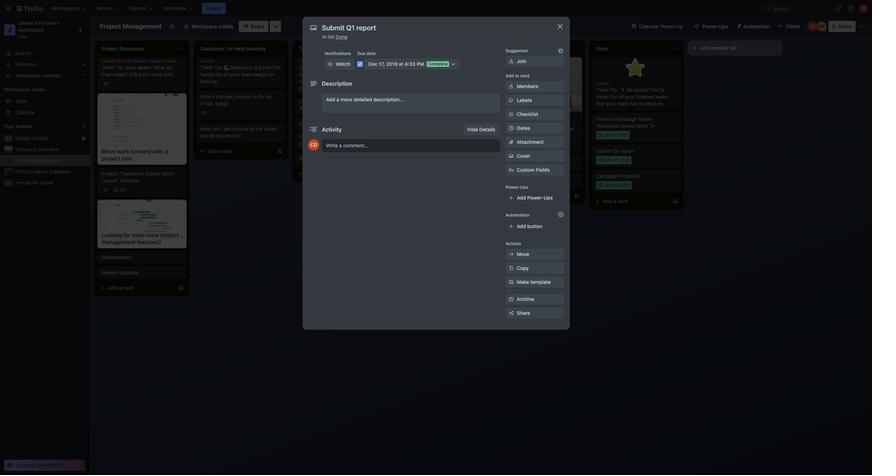 Task type: vqa. For each thing, say whether or not it's contained in the screenshot.


Task type: locate. For each thing, give the bounding box(es) containing it.
share button down 0 notifications image
[[829, 21, 856, 32]]

sm image inside move link
[[508, 251, 515, 258]]

christina overa (christinaovera) image right open information menu image at the top of the page
[[860, 4, 868, 13]]

add a card down document?
[[208, 148, 232, 154]]

custom fields button
[[506, 167, 565, 173]]

1 vertical spatial 2019
[[620, 157, 630, 163]]

team left banner in the left top of the page
[[315, 100, 326, 106]]

tip: up issues
[[511, 119, 520, 125]]

0 horizontal spatial color: orange, title: "one more step" element
[[300, 135, 314, 138]]

1 vertical spatial members link
[[506, 81, 565, 92]]

Board name text field
[[96, 21, 165, 32]]

1 horizontal spatial dec
[[605, 157, 613, 163]]

that
[[328, 71, 337, 77], [412, 71, 421, 77], [596, 101, 605, 107], [528, 126, 536, 132]]

actions
[[506, 241, 521, 246]]

tip inside trello tip trello tip: 🌊slide your q's into this handy list so your team keeps on flowing.
[[213, 60, 219, 65]]

0 vertical spatial color: purple, title: "design team" element
[[132, 60, 158, 65]]

social media assets link
[[399, 113, 479, 120]]

tip: for trello tip: 💬for those in-between tasks that are almost done but also awaiting one last step.
[[412, 64, 421, 70]]

2 vertical spatial the
[[316, 155, 324, 161]]

0 vertical spatial power-ups
[[703, 23, 729, 29]]

color: sky, title: "trello tip" element for trello tip: 💬for those in-between tasks that are almost done but also awaiting one last step.
[[399, 60, 417, 65]]

1 horizontal spatial those
[[537, 119, 550, 125]]

0 horizontal spatial ✨
[[620, 87, 626, 93]]

trello tip: card labels! what do they mean? (click for more info)
[[102, 64, 174, 77]]

drafts
[[323, 120, 336, 126]]

1 vertical spatial project
[[15, 157, 31, 163]]

1 horizontal spatial automation
[[744, 23, 770, 29]]

design inside design huddle link
[[15, 135, 31, 141]]

members
[[15, 61, 36, 67], [517, 83, 539, 89]]

0 vertical spatial members
[[15, 61, 36, 67]]

open information menu image
[[848, 5, 855, 12]]

6 sm image from the top
[[508, 296, 515, 303]]

tip inside trello tip trello tip: 💬for those in-between tasks that are almost done but also awaiting one last step.
[[411, 60, 417, 65]]

freelancer contracts link
[[497, 162, 578, 169]]

add a card
[[405, 138, 430, 144], [208, 148, 232, 154], [504, 193, 529, 199], [603, 198, 628, 204], [109, 285, 133, 291]]

tip for trello tip: 💬for those in-between tasks that are almost done but also awaiting one last step.
[[411, 60, 417, 65]]

jan inside option
[[605, 132, 612, 138]]

game
[[40, 180, 53, 186]]

0 vertical spatial share
[[839, 23, 852, 29]]

to left fix
[[253, 94, 257, 100]]

automation down the "search" image on the top right of the page
[[744, 23, 770, 29]]

the
[[216, 94, 223, 100], [256, 126, 263, 132], [316, 155, 324, 161]]

snag?
[[216, 101, 229, 107]]

assigned
[[354, 64, 374, 70]]

a down document?
[[218, 148, 221, 154]]

for
[[610, 94, 618, 100]]

are inside trello tip trello tip: splash those redtape- heavy issues that are slowing your team down here.
[[538, 126, 545, 132]]

those for almost
[[437, 64, 450, 70]]

workspace inside button
[[192, 23, 217, 29]]

team for social
[[414, 109, 424, 114]]

card for "add a card" 'button' underneath jan 31, 2020
[[618, 198, 628, 204]]

17, for dec 17, 2019 at 4:33 pm
[[379, 61, 385, 67]]

tip: for trello tip: 🌊slide your q's into this handy list so your team keeps on flowing.
[[214, 64, 223, 70]]

list right handy at the top left
[[216, 71, 222, 77]]

card down the custom
[[519, 193, 529, 199]]

board
[[251, 23, 265, 29]]

tasks inside trello tip trello tip: 💬for those in-between tasks that are almost done but also awaiting one last step.
[[399, 71, 410, 77]]

tip inside trello tip trello tip: splash those redtape- heavy issues that are slowing your team down here.
[[510, 114, 516, 119]]

you're
[[651, 87, 665, 93]]

color: orange, title: "one more step" element for freelancer
[[497, 157, 511, 160]]

design for design huddle
[[15, 135, 31, 141]]

sm image up freelancer
[[508, 153, 515, 160]]

add a card button down the 'assets'
[[394, 136, 472, 147]]

to down join
[[515, 73, 519, 78]]

1 vertical spatial calendar
[[15, 109, 36, 115]]

1 vertical spatial those
[[537, 119, 550, 125]]

legal
[[399, 94, 411, 100]]

dream inside project "teamwork dream work" launch timeline
[[145, 171, 160, 177]]

0 horizontal spatial share
[[517, 310, 530, 316]]

1 horizontal spatial ups
[[544, 195, 553, 201]]

1 vertical spatial ✨
[[650, 123, 656, 129]]

card down jan 31, 2020
[[618, 198, 628, 204]]

sm image inside "join" link
[[508, 58, 515, 65]]

sm image left copy
[[508, 265, 515, 272]]

table link
[[15, 98, 86, 105]]

add a card down 'jan 31, 2020' checkbox
[[603, 198, 628, 204]]

members link up labels link at the right of the page
[[506, 81, 565, 92]]

2 jan from the top
[[605, 183, 612, 188]]

0 vertical spatial can
[[362, 71, 370, 77]]

so inside trello tip trello tip: 🌊slide your q's into this handy list so your team keeps on flowing.
[[224, 71, 229, 77]]

the inside how can i get access to the super secret document?
[[256, 126, 263, 132]]

fix
[[259, 94, 264, 100]]

17, inside option
[[614, 157, 619, 163]]

to right upgrade
[[37, 462, 41, 468]]

0 vertical spatial calendar
[[639, 23, 660, 29]]

1 horizontal spatial 2019
[[620, 157, 630, 163]]

0 horizontal spatial workspace
[[4, 86, 30, 92]]

0 vertical spatial 2020
[[618, 132, 628, 138]]

team down the heavy
[[497, 133, 509, 139]]

1 horizontal spatial dream
[[621, 123, 635, 129]]

color: purple, title: "design team" element down the due.
[[300, 100, 326, 106]]

2020 right 9,
[[618, 132, 628, 138]]

to
[[515, 73, 519, 78], [253, 94, 257, 100], [250, 126, 254, 132], [37, 462, 41, 468]]

the left "teamy
[[316, 155, 324, 161]]

color: sky, title: "trello tip" element
[[148, 60, 166, 65], [201, 60, 219, 65], [300, 60, 318, 65], [399, 60, 417, 65], [596, 82, 615, 87], [497, 114, 516, 119]]

✨
[[620, 87, 626, 93], [650, 123, 656, 129]]

1 horizontal spatial calendar
[[639, 23, 660, 29]]

tasks up awaiting
[[399, 71, 410, 77]]

suggested
[[506, 48, 528, 53]]

1 vertical spatial 2020
[[620, 183, 630, 188]]

2 vertical spatial project
[[102, 171, 118, 177]]

project inside board name "text field"
[[100, 23, 121, 30]]

2 vertical spatial team
[[414, 109, 424, 114]]

your down for
[[607, 101, 617, 107]]

at
[[399, 61, 404, 67]]

team for q's
[[242, 71, 253, 77]]

a
[[337, 96, 339, 102], [416, 138, 419, 144], [218, 148, 221, 154], [515, 193, 518, 199], [614, 198, 617, 204], [119, 285, 122, 291]]

team for where
[[350, 71, 361, 77]]

sm image for labels
[[508, 97, 515, 104]]

weekly updates
[[102, 269, 138, 275]]

jan 9, 2020
[[605, 132, 628, 138]]

2 horizontal spatial team
[[414, 109, 424, 114]]

sm image for suggested
[[558, 47, 565, 54]]

1 vertical spatial color: orange, title: "one more step" element
[[497, 157, 511, 160]]

0 vertical spatial dec
[[369, 61, 378, 67]]

done!
[[596, 94, 609, 100]]

1 sm image from the top
[[508, 58, 515, 65]]

members link down boards
[[0, 59, 91, 70]]

tip inside trello tip trello tip: ✨ be proud! you're done! for all your finished tasks that your team has hustled on.
[[609, 82, 615, 87]]

so up working
[[322, 71, 327, 77]]

jan left 31, on the top of page
[[605, 183, 612, 188]]

list right another
[[731, 45, 737, 51]]

tip: up handy at the top left
[[214, 64, 223, 70]]

1 horizontal spatial share button
[[829, 21, 856, 32]]

sketch down curate
[[300, 155, 315, 161]]

weekly updates link
[[102, 269, 183, 276]]

team up for at the top left of page
[[147, 60, 158, 65]]

starred icon image
[[81, 136, 86, 141]]

None text field
[[319, 22, 548, 34]]

labels link
[[506, 95, 565, 106]]

0 horizontal spatial those
[[437, 64, 450, 70]]

team right 'social'
[[414, 109, 424, 114]]

team inside design team sketch site banner
[[315, 100, 326, 106]]

0
[[120, 187, 122, 192]]

ups up another
[[719, 23, 729, 29]]

tip: left 💬for
[[412, 64, 421, 70]]

dec for dec 17, 2019
[[605, 157, 613, 163]]

0 vertical spatial ✨
[[620, 87, 626, 93]]

sm image inside watch button
[[327, 61, 334, 68]]

0 vertical spatial sketch
[[300, 105, 315, 111]]

1 vertical spatial members
[[517, 83, 539, 89]]

dream left work"
[[145, 171, 160, 177]]

christina overa (christinaovera) image down email
[[308, 139, 319, 150]]

tip: inside trello tip trello tip: ✨ be proud! you're done! for all your finished tasks that your team has hustled on.
[[610, 87, 619, 93]]

0 horizontal spatial christina overa (christinaovera) image
[[308, 139, 319, 150]]

make template
[[517, 279, 551, 285]]

virtual pet game link
[[15, 179, 86, 186]]

Search field
[[763, 3, 832, 14]]

sm image for automation
[[734, 21, 744, 31]]

project "teamwork dream work" launch timeline link
[[102, 170, 183, 184]]

1 vertical spatial can
[[212, 126, 220, 132]]

and
[[352, 78, 361, 84]]

dec inside option
[[605, 157, 613, 163]]

workspace up the table
[[4, 86, 30, 92]]

2 horizontal spatial the
[[316, 155, 324, 161]]

email
[[310, 120, 321, 126]]

customer
[[316, 140, 337, 146]]

Jan 9, 2020 checkbox
[[596, 131, 630, 139]]

curate customer list
[[300, 140, 345, 146]]

color: orange, title: "one more step" element
[[300, 135, 314, 138], [497, 157, 511, 160]]

0 vertical spatial workspace
[[192, 23, 217, 29]]

card down join
[[521, 73, 530, 78]]

0 horizontal spatial on
[[269, 71, 274, 77]]

archive link
[[506, 294, 565, 305]]

1 vertical spatial automation
[[506, 213, 530, 218]]

team down all
[[618, 101, 629, 107]]

1 horizontal spatial so
[[322, 71, 327, 77]]

jan inside checkbox
[[605, 183, 612, 188]]

1 so from the left
[[224, 71, 229, 77]]

workspace down "create" button
[[192, 23, 217, 29]]

1 horizontal spatial workspace
[[192, 23, 217, 29]]

team left keeps at the left
[[242, 71, 253, 77]]

power-ups up add another list
[[703, 23, 729, 29]]

that inside "trello tip trello tip: this is where assigned tasks live so that your team can see who's working on what and when it's due."
[[328, 71, 337, 77]]

0 horizontal spatial 17,
[[379, 61, 385, 67]]

1 vertical spatial more
[[341, 96, 353, 102]]

more up sketch site banner "link"
[[341, 96, 353, 102]]

0 horizontal spatial the
[[216, 94, 223, 100]]

2020 right 31, on the top of page
[[620, 183, 630, 188]]

tip: inside trello tip trello tip: splash those redtape- heavy issues that are slowing your team down here.
[[511, 119, 520, 125]]

add button button
[[506, 221, 565, 232]]

design team social media assets
[[399, 109, 443, 119]]

add a card down weekly updates
[[109, 285, 133, 291]]

0 vertical spatial jan
[[605, 132, 612, 138]]

2019 for dec 17, 2019 at 4:33 pm
[[386, 61, 398, 67]]

to right access
[[250, 126, 254, 132]]

sm image inside members link
[[508, 83, 515, 90]]

tip: inside trello tip: card labels! what do they mean? (click for more info)
[[115, 64, 124, 70]]

are inside trello tip trello tip: 💬for those in-between tasks that are almost done but also awaiting one last step.
[[422, 71, 429, 77]]

star or unstar board image
[[169, 24, 175, 29]]

0 vertical spatial the
[[216, 94, 223, 100]]

1 vertical spatial are
[[538, 126, 545, 132]]

"teamy
[[325, 155, 342, 161]]

1 horizontal spatial more
[[341, 96, 353, 102]]

power-ups down the custom
[[506, 185, 529, 190]]

create from template… image
[[475, 139, 481, 144], [277, 148, 283, 154], [574, 193, 580, 199], [178, 285, 184, 291]]

company
[[15, 146, 37, 152]]

0 horizontal spatial project management
[[15, 157, 62, 163]]

are
[[422, 71, 429, 77], [538, 126, 545, 132]]

1 vertical spatial ups
[[521, 185, 529, 190]]

1 vertical spatial share button
[[506, 308, 565, 319]]

are for almost
[[422, 71, 429, 77]]

create from template… image
[[673, 199, 679, 204]]

1 vertical spatial share
[[517, 310, 530, 316]]

sm image inside automation button
[[734, 21, 744, 31]]

pwau
[[15, 169, 29, 175]]

trello tip: 💬for those in-between tasks that are almost done but also awaiting one last step. link
[[399, 64, 479, 85]]

sm image up the add another list button
[[734, 21, 744, 31]]

2019 down report on the top of page
[[620, 157, 630, 163]]

workspace visible button
[[179, 21, 238, 32]]

5 sm image from the top
[[508, 279, 515, 286]]

they
[[102, 71, 112, 77]]

card down document?
[[222, 148, 232, 154]]

1 horizontal spatial can
[[362, 71, 370, 77]]

calendar power-up
[[639, 23, 683, 29]]

so inside "trello tip trello tip: this is where assigned tasks live so that your team can see who's working on what and when it's due."
[[322, 71, 327, 77]]

those
[[437, 64, 450, 70], [537, 119, 550, 125]]

project inside project "teamwork dream work" launch timeline
[[102, 171, 118, 177]]

tip for trello tip: ✨ be proud! you're done! for all your finished tasks that your team has hustled on.
[[609, 82, 615, 87]]

0 horizontal spatial members link
[[0, 59, 91, 70]]

info)
[[164, 71, 174, 77]]

workspace for workspace visible
[[192, 23, 217, 29]]

0 horizontal spatial so
[[224, 71, 229, 77]]

0 vertical spatial color: orange, title: "one more step" element
[[300, 135, 314, 138]]

be
[[627, 87, 633, 93]]

team inside "trello tip trello tip: this is where assigned tasks live so that your team can see who's working on what and when it's due."
[[350, 71, 361, 77]]

2 horizontal spatial color: purple, title: "design team" element
[[399, 109, 424, 114]]

stakeholders link
[[102, 254, 183, 261]]

1 vertical spatial dream
[[145, 171, 160, 177]]

automation
[[744, 23, 770, 29], [506, 213, 530, 218]]

add down 'jan 31, 2020' checkbox
[[603, 198, 613, 204]]

can up when on the top
[[362, 71, 370, 77]]

tip: inside trello tip trello tip: 💬for those in-between tasks that are almost done but also awaiting one last step.
[[412, 64, 421, 70]]

edit email drafts
[[300, 120, 336, 126]]

sm image inside archive link
[[508, 296, 515, 303]]

2020 inside 'jan 31, 2020' checkbox
[[620, 183, 630, 188]]

campaign down has
[[615, 116, 637, 122]]

hide details
[[468, 126, 496, 132]]

2019 inside option
[[620, 157, 630, 163]]

1 horizontal spatial team
[[315, 100, 326, 106]]

labels
[[517, 97, 532, 103]]

color: purple, title: "design team" element down legal review
[[399, 109, 424, 114]]

tasks inside trello tip trello tip: ✨ be proud! you're done! for all your finished tasks that your team has hustled on.
[[656, 94, 668, 100]]

0 vertical spatial on
[[269, 71, 274, 77]]

✨ down name:
[[650, 123, 656, 129]]

color: orange, title: "one more step" element up freelancer
[[497, 157, 511, 160]]

power- inside add power-ups link
[[528, 195, 544, 201]]

campaign inside finalize campaign name: teamwork dream work ✨
[[615, 116, 637, 122]]

design inside the design team social media assets
[[399, 109, 412, 114]]

tip: up live
[[313, 64, 322, 70]]

0 horizontal spatial more
[[151, 71, 162, 77]]

add a card button down the custom fields button
[[493, 190, 571, 201]]

color: purple, title: "design team" element
[[132, 60, 158, 65], [300, 100, 326, 106], [399, 109, 424, 114]]

design inside design team sketch site banner
[[300, 100, 314, 106]]

color: sky, title: "trello tip" element for trello tip: this is where assigned tasks live so that your team can see who's working on what and when it's due.
[[300, 60, 318, 65]]

dec
[[369, 61, 378, 67], [605, 157, 613, 163]]

0 horizontal spatial team
[[147, 60, 158, 65]]

that inside trello tip trello tip: 💬for those in-between tasks that are almost done but also awaiting one last step.
[[412, 71, 421, 77]]

color: orange, title: "one more step" element for curate
[[300, 135, 314, 138]]

17, down q1
[[614, 157, 619, 163]]

members up 'labels'
[[517, 83, 539, 89]]

4 sm image from the top
[[508, 265, 515, 272]]

Jan 31, 2020 checkbox
[[596, 181, 632, 190]]

notifications
[[325, 51, 351, 56]]

team inside trello tip trello tip: 🌊slide your q's into this handy list so your team keeps on flowing.
[[242, 71, 253, 77]]

color: red, title: "priority" element
[[117, 60, 132, 65]]

"teamwork
[[119, 171, 144, 177]]

sm image
[[508, 58, 515, 65], [508, 97, 515, 104], [508, 111, 515, 118], [508, 265, 515, 272], [508, 279, 515, 286], [508, 296, 515, 303]]

0 horizontal spatial can
[[212, 126, 220, 132]]

create from template… image for "add a card" 'button' under the 'assets'
[[475, 139, 481, 144]]

weekly
[[102, 269, 118, 275]]

0 vertical spatial automation
[[744, 23, 770, 29]]

1 horizontal spatial ✨
[[650, 123, 656, 129]]

sm image inside cover link
[[508, 153, 515, 160]]

calendar for calendar power-up
[[639, 23, 660, 29]]

on left what
[[333, 78, 339, 84]]

that up here.
[[528, 126, 536, 132]]

updates
[[119, 269, 138, 275]]

team up and
[[350, 71, 361, 77]]

1 jan from the top
[[605, 132, 612, 138]]

2 sm image from the top
[[508, 97, 515, 104]]

the inside who's the best person to fix my html snag?
[[216, 94, 223, 100]]

boards
[[15, 50, 31, 56]]

pwau leather creations link
[[15, 168, 86, 175]]

ups inside button
[[719, 23, 729, 29]]

1 horizontal spatial project management
[[100, 23, 162, 30]]

ben nelson (bennelson96) image
[[817, 22, 827, 31]]

a down weekly updates
[[119, 285, 122, 291]]

17, up see
[[379, 61, 385, 67]]

1 horizontal spatial color: orange, title: "one more step" element
[[497, 157, 511, 160]]

tip: up for
[[610, 87, 619, 93]]

sketch left site
[[300, 105, 315, 111]]

tip inside "trello tip trello tip: this is where assigned tasks live so that your team can see who's working on what and when it's due."
[[312, 60, 318, 65]]

0 vertical spatial members link
[[0, 59, 91, 70]]

sm image up the heavy
[[508, 111, 515, 118]]

dates
[[517, 125, 531, 131]]

add power-ups
[[517, 195, 553, 201]]

a down media
[[416, 138, 419, 144]]

freelancer
[[497, 162, 521, 168]]

move
[[517, 251, 530, 257]]

power- inside calendar power-up link
[[661, 23, 677, 29]]

2020 inside jan 9, 2020 option
[[618, 132, 628, 138]]

dec down date
[[369, 61, 378, 67]]

those up the slowing
[[537, 119, 550, 125]]

more down what
[[151, 71, 162, 77]]

automation up add button
[[506, 213, 530, 218]]

virtual pet game
[[15, 180, 53, 186]]

add left add power-ups
[[504, 193, 514, 199]]

1 vertical spatial campaign
[[596, 173, 619, 179]]

0 vertical spatial campaign
[[615, 116, 637, 122]]

james
[[18, 20, 33, 26]]

power-ups
[[703, 23, 729, 29], [506, 185, 529, 190]]

sm image down actions
[[508, 251, 515, 258]]

0 vertical spatial team
[[147, 60, 158, 65]]

tasks
[[300, 71, 311, 77], [399, 71, 410, 77], [656, 94, 668, 100]]

tip: up mean?
[[115, 64, 124, 70]]

2020 for proposal
[[620, 183, 630, 188]]

sm image inside "copy" link
[[508, 265, 515, 272]]

0 horizontal spatial power-ups
[[506, 185, 529, 190]]

tasks up on.
[[656, 94, 668, 100]]

create from template… image for "add a card" 'button' under the custom fields button
[[574, 193, 580, 199]]

see
[[372, 71, 380, 77]]

tip: inside "trello tip trello tip: this is where assigned tasks live so that your team can see who's working on what and when it's due."
[[313, 64, 322, 70]]

on down into on the left top
[[269, 71, 274, 77]]

up
[[677, 23, 683, 29]]

tasks inside "trello tip trello tip: this is where assigned tasks live so that your team can see who's working on what and when it's due."
[[300, 71, 311, 77]]

sm image inside checklist link
[[508, 111, 515, 118]]

list inside "link"
[[339, 140, 345, 146]]

1 sketch from the top
[[300, 105, 315, 111]]

2 sketch from the top
[[300, 155, 315, 161]]

sm image for watch
[[327, 61, 334, 68]]

design
[[132, 60, 146, 65], [300, 100, 314, 106], [399, 109, 412, 114], [15, 135, 31, 141]]

3 sm image from the top
[[508, 111, 515, 118]]

1 vertical spatial jan
[[605, 183, 612, 188]]

the inside sketch the "teamy dreamy" font link
[[316, 155, 324, 161]]

1 vertical spatial the
[[256, 126, 263, 132]]

tip for trello tip: this is where assigned tasks live so that your team can see who's working on what and when it's due.
[[312, 60, 318, 65]]

color: purple, title: "design team" element up for at the top left of page
[[132, 60, 158, 65]]

0 horizontal spatial share button
[[506, 308, 565, 319]]

1 vertical spatial management
[[33, 157, 62, 163]]

are left the slowing
[[538, 126, 545, 132]]

your down 🌊slide
[[230, 71, 240, 77]]

tasks up who's
[[300, 71, 311, 77]]

those inside trello tip trello tip: 💬for those in-between tasks that are almost done but also awaiting one last step.
[[437, 64, 450, 70]]

complete
[[429, 61, 448, 67]]

so down 🌊slide
[[224, 71, 229, 77]]

activity
[[322, 126, 342, 133]]

can left i
[[212, 126, 220, 132]]

edit
[[300, 120, 308, 126]]

1 horizontal spatial the
[[256, 126, 263, 132]]

your down be
[[625, 94, 635, 100]]

0 vertical spatial project
[[100, 23, 121, 30]]

do
[[166, 64, 172, 70]]

add left 'button'
[[517, 223, 526, 229]]

2 so from the left
[[322, 71, 327, 77]]

trello tip: 🌊slide your q's into this handy list so your team keeps on flowing. link
[[201, 64, 281, 85]]

0 horizontal spatial are
[[422, 71, 429, 77]]

tip: inside trello tip trello tip: 🌊slide your q's into this handy list so your team keeps on flowing.
[[214, 64, 223, 70]]

customize views image
[[272, 23, 279, 30]]

that inside trello tip trello tip: splash those redtape- heavy issues that are slowing your team down here.
[[528, 126, 536, 132]]

sm image for copy
[[508, 265, 515, 272]]

1 vertical spatial on
[[333, 78, 339, 84]]

sm image inside make template link
[[508, 279, 515, 286]]

dream inside finalize campaign name: teamwork dream work ✨
[[621, 123, 635, 129]]

sm image left archive
[[508, 296, 515, 303]]

2 horizontal spatial ups
[[719, 23, 729, 29]]

add board image
[[81, 124, 86, 129]]

1 vertical spatial workspace
[[4, 86, 30, 92]]

0 vertical spatial ups
[[719, 23, 729, 29]]

close dialog image
[[556, 22, 565, 31]]

✨ up all
[[620, 87, 626, 93]]

share
[[839, 23, 852, 29], [517, 310, 530, 316]]

team inside trello tip trello tip: splash those redtape- heavy issues that are slowing your team down here.
[[497, 133, 509, 139]]

1 vertical spatial christina overa (christinaovera) image
[[308, 139, 319, 150]]

campaign proposal
[[596, 173, 640, 179]]

1 vertical spatial 17,
[[614, 157, 619, 163]]

sm image inside labels link
[[508, 97, 515, 104]]

0 horizontal spatial tasks
[[300, 71, 311, 77]]

💬for
[[422, 64, 436, 70]]

ups
[[719, 23, 729, 29], [521, 185, 529, 190], [544, 195, 553, 201]]

christina overa (christinaovera) image
[[860, 4, 868, 13], [308, 139, 319, 150]]

project inside project management 'link'
[[15, 157, 31, 163]]

trello tip halp
[[148, 60, 172, 65]]

0 vertical spatial those
[[437, 64, 450, 70]]

team inside the design team social media assets
[[414, 109, 424, 114]]

0 horizontal spatial ups
[[521, 185, 529, 190]]

sm image for members
[[508, 83, 515, 90]]

0 horizontal spatial management
[[33, 157, 62, 163]]

those inside trello tip trello tip: splash those redtape- heavy issues that are slowing your team down here.
[[537, 119, 550, 125]]

2 horizontal spatial tasks
[[656, 94, 668, 100]]

0 vertical spatial management
[[123, 23, 162, 30]]

members for members link to the right
[[517, 83, 539, 89]]

splash
[[521, 119, 536, 125]]

color: orange, title: "one more step" element up curate
[[300, 135, 314, 138]]

sketch inside design team sketch site banner
[[300, 105, 315, 111]]

sm image
[[734, 21, 744, 31], [558, 47, 565, 54], [327, 61, 334, 68], [508, 83, 515, 90], [508, 153, 515, 160], [508, 251, 515, 258]]

1 vertical spatial color: purple, title: "design team" element
[[300, 100, 326, 106]]

your
[[243, 64, 253, 70], [230, 71, 240, 77], [339, 71, 348, 77], [625, 94, 635, 100], [607, 101, 617, 107], [564, 126, 574, 132]]



Task type: describe. For each thing, give the bounding box(es) containing it.
watch button
[[325, 59, 355, 70]]

company overview link
[[15, 146, 86, 153]]

but
[[459, 71, 467, 77]]

search image
[[765, 6, 771, 11]]

i
[[221, 126, 223, 132]]

list inside trello tip trello tip: 🌊slide your q's into this handy list so your team keeps on flowing.
[[216, 71, 222, 77]]

add up banner in the left top of the page
[[326, 96, 335, 102]]

attachment
[[517, 139, 544, 145]]

add a card down the custom
[[504, 193, 529, 199]]

card for "add a card" 'button' underneath weekly updates "link" on the bottom of page
[[123, 285, 133, 291]]

html
[[201, 101, 214, 107]]

design for design team social media assets
[[399, 109, 412, 114]]

0 horizontal spatial color: purple, title: "design team" element
[[132, 60, 158, 65]]

media
[[413, 113, 427, 119]]

17, for dec 17, 2019
[[614, 157, 619, 163]]

banner
[[326, 105, 341, 111]]

0 / 6
[[120, 187, 126, 192]]

workspace views
[[4, 86, 45, 92]]

calendar link
[[15, 109, 86, 116]]

2020 for campaign
[[618, 132, 628, 138]]

boards link
[[0, 48, 91, 59]]

team for redtape-
[[497, 133, 509, 139]]

jan for finalize
[[605, 132, 612, 138]]

color: lime, title: "halp" element
[[163, 60, 177, 65]]

the for sketch
[[316, 155, 324, 161]]

color: sky, title: "trello tip" element for trello tip: splash those redtape- heavy issues that are slowing your team down here.
[[497, 114, 516, 119]]

add a card for "add a card" 'button' underneath document?
[[208, 148, 232, 154]]

create
[[206, 5, 222, 11]]

dreamy"
[[343, 155, 363, 161]]

create from template… image for "add a card" 'button' underneath weekly updates "link" on the bottom of page
[[178, 285, 184, 291]]

add left another
[[701, 45, 710, 51]]

card
[[125, 64, 136, 70]]

finalize campaign name: teamwork dream work ✨
[[596, 116, 656, 129]]

j
[[8, 26, 12, 34]]

workspace for workspace views
[[4, 86, 30, 92]]

q1
[[614, 148, 619, 154]]

finalize campaign name: teamwork dream work ✨ link
[[596, 116, 677, 130]]

watch
[[336, 61, 351, 67]]

switch to… image
[[5, 5, 12, 12]]

those for slowing
[[537, 119, 550, 125]]

font
[[364, 155, 374, 161]]

can inside "trello tip trello tip: this is where assigned tasks live so that your team can see who's working on what and when it's due."
[[362, 71, 370, 77]]

edit email drafts link
[[300, 120, 380, 127]]

tasks for live
[[300, 71, 311, 77]]

✨ inside trello tip trello tip: ✨ be proud! you're done! for all your finished tasks that your team has hustled on.
[[620, 87, 626, 93]]

make template link
[[506, 277, 565, 288]]

trello tip trello tip: ✨ be proud! you're done! for all your finished tasks that your team has hustled on.
[[596, 82, 668, 107]]

team for sketch
[[315, 100, 326, 106]]

your boards with 5 items element
[[4, 122, 70, 131]]

proposal
[[620, 173, 640, 179]]

get
[[224, 126, 231, 132]]

card for "add a card" 'button' under the 'assets'
[[420, 138, 430, 144]]

trello tip: this is where assigned tasks live so that your team can see who's working on what and when it's due. link
[[300, 64, 380, 92]]

sm image for move
[[508, 251, 515, 258]]

finished
[[637, 94, 655, 100]]

trello tip: card labels! what do they mean? (click for more info) link
[[102, 64, 183, 78]]

assets
[[428, 113, 443, 119]]

to inside how can i get access to the super secret document?
[[250, 126, 254, 132]]

tip: for trello tip: ✨ be proud! you're done! for all your finished tasks that your team has hustled on.
[[610, 87, 619, 93]]

your left the q's
[[243, 64, 253, 70]]

on.
[[658, 101, 665, 107]]

a for "add a card" 'button' under the 'assets'
[[416, 138, 419, 144]]

sketch site banner link
[[300, 105, 380, 111]]

list inside button
[[731, 45, 737, 51]]

description…
[[374, 96, 404, 102]]

a down the custom
[[515, 193, 518, 199]]

1 horizontal spatial members link
[[506, 81, 565, 92]]

one
[[418, 78, 427, 84]]

power- inside power-ups button
[[703, 23, 719, 29]]

christina overa (christinaovera) image
[[808, 22, 818, 31]]

color: sky, title: "trello tip" element for trello tip: ✨ be proud! you're done! for all your finished tasks that your team has hustled on.
[[596, 82, 615, 87]]

share for leftmost the share button
[[517, 310, 530, 316]]

1 horizontal spatial color: purple, title: "design team" element
[[300, 100, 326, 106]]

sketch inside sketch the "teamy dreamy" font link
[[300, 155, 315, 161]]

dec 17, 2019
[[605, 157, 630, 163]]

fields
[[536, 167, 550, 173]]

0 horizontal spatial automation
[[506, 213, 530, 218]]

your inside "trello tip trello tip: this is where assigned tasks live so that your team can see who's working on what and when it's due."
[[339, 71, 348, 77]]

add a card button down weekly updates "link" on the bottom of page
[[98, 282, 176, 294]]

upgrade to premium link
[[4, 460, 85, 471]]

add a card button down document?
[[196, 146, 275, 157]]

a for "add a card" 'button' underneath weekly updates "link" on the bottom of page
[[119, 285, 122, 291]]

🌊slide
[[224, 64, 241, 70]]

filters button
[[776, 21, 803, 32]]

1 vertical spatial power-ups
[[506, 185, 529, 190]]

also
[[468, 71, 477, 77]]

work
[[637, 123, 648, 129]]

trello inside trello tip: card labels! what do they mean? (click for more info)
[[102, 64, 114, 70]]

best
[[225, 94, 235, 100]]

freelancer contracts
[[497, 162, 544, 168]]

add button
[[517, 223, 543, 229]]

another
[[711, 45, 729, 51]]

a for "add a card" 'button' underneath document?
[[218, 148, 221, 154]]

can inside how can i get access to the super secret document?
[[212, 126, 220, 132]]

how can i get access to the super secret document? link
[[201, 125, 281, 139]]

move link
[[506, 249, 565, 260]]

2 vertical spatial ups
[[544, 195, 553, 201]]

6
[[124, 187, 126, 192]]

report
[[621, 148, 635, 154]]

j link
[[4, 24, 15, 36]]

calendar for calendar
[[15, 109, 36, 115]]

is
[[334, 64, 338, 70]]

stakeholders
[[102, 254, 131, 260]]

live
[[313, 71, 320, 77]]

the for who's
[[216, 94, 223, 100]]

trello tip trello tip: splash those redtape- heavy issues that are slowing your team down here.
[[497, 114, 574, 139]]

boards
[[16, 123, 32, 129]]

document?
[[216, 133, 241, 139]]

primary element
[[0, 0, 873, 17]]

premium
[[43, 462, 63, 468]]

management inside 'link'
[[33, 157, 62, 163]]

0 vertical spatial share button
[[829, 21, 856, 32]]

add down 'social'
[[405, 138, 415, 144]]

description
[[322, 80, 352, 87]]

step.
[[437, 78, 449, 84]]

a for "add a card" 'button' underneath jan 31, 2020
[[614, 198, 617, 204]]

members for the leftmost members link
[[15, 61, 36, 67]]

q's
[[254, 64, 262, 70]]

sm image for join
[[508, 58, 515, 65]]

trello tip: splash those redtape- heavy issues that are slowing your team down here. link
[[497, 118, 578, 139]]

what
[[340, 78, 351, 84]]

/
[[122, 187, 124, 192]]

Dec 17, 2019 checkbox
[[596, 156, 632, 164]]

add a card button down jan 31, 2020
[[592, 196, 670, 207]]

0 notifications image
[[835, 4, 843, 13]]

issues
[[512, 126, 526, 132]]

power-ups inside button
[[703, 23, 729, 29]]

tasks for that
[[399, 71, 410, 77]]

project management inside 'link'
[[15, 157, 62, 163]]

in list done
[[323, 34, 348, 40]]

mark due date as complete image
[[358, 61, 363, 67]]

that inside trello tip trello tip: ✨ be proud! you're done! for all your finished tasks that your team has hustled on.
[[596, 101, 605, 107]]

add a card for "add a card" 'button' underneath jan 31, 2020
[[603, 198, 628, 204]]

project "teamwork dream work" launch timeline
[[102, 171, 175, 184]]

on inside trello tip trello tip: 🌊slide your q's into this handy list so your team keeps on flowing.
[[269, 71, 274, 77]]

tip: for trello tip: this is where assigned tasks live so that your team can see who's working on what and when it's due.
[[313, 64, 322, 70]]

more inside trello tip: card labels! what do they mean? (click for more info)
[[151, 71, 162, 77]]

workspace
[[18, 27, 44, 33]]

tip for trello tip: 🌊slide your q's into this handy list so your team keeps on flowing.
[[213, 60, 219, 65]]

automation inside button
[[744, 23, 770, 29]]

trello tip: ✨ be proud! you're done! for all your finished tasks that your team has hustled on. link
[[596, 86, 677, 107]]

sketch the "teamy dreamy" font link
[[300, 155, 380, 162]]

add down the custom
[[517, 195, 526, 201]]

add down secret
[[208, 148, 217, 154]]

pwau leather creations
[[15, 169, 71, 175]]

a up sketch site banner "link"
[[337, 96, 339, 102]]

dec for dec 17, 2019 at 4:33 pm
[[369, 61, 378, 67]]

share for the top the share button
[[839, 23, 852, 29]]

peterson's
[[35, 20, 60, 26]]

down
[[510, 133, 522, 139]]

sm image for make template
[[508, 279, 515, 286]]

are for slowing
[[538, 126, 545, 132]]

design for design team sketch site banner
[[300, 100, 314, 106]]

overview
[[38, 146, 59, 152]]

add a more detailed description… link
[[322, 93, 500, 113]]

on inside "trello tip trello tip: this is where assigned tasks live so that your team can see who's working on what and when it's due."
[[333, 78, 339, 84]]

your inside trello tip trello tip: splash those redtape- heavy issues that are slowing your team down here.
[[564, 126, 574, 132]]

sm image for cover
[[508, 153, 515, 160]]

show menu image
[[860, 23, 867, 30]]

sm image for archive
[[508, 296, 515, 303]]

to inside who's the best person to fix my html snag?
[[253, 94, 257, 100]]

secret
[[201, 133, 215, 139]]

Write a comment text field
[[322, 139, 500, 152]]

project management link
[[15, 157, 86, 164]]

what
[[153, 64, 165, 70]]

✨ inside finalize campaign name: teamwork dream work ✨
[[650, 123, 656, 129]]

project for project management 'link'
[[15, 157, 31, 163]]

add a card for "add a card" 'button' under the 'assets'
[[405, 138, 430, 144]]

creations
[[49, 169, 71, 175]]

2019 for dec 17, 2019
[[620, 157, 630, 163]]

4:33
[[405, 61, 416, 67]]

who's the best person to fix my html snag? link
[[201, 93, 281, 107]]

card for "add a card" 'button' underneath document?
[[222, 148, 232, 154]]

color: sky, title: "trello tip" element for trello tip: 🌊slide your q's into this handy list so your team keeps on flowing.
[[201, 60, 219, 65]]

team inside trello tip trello tip: ✨ be proud! you're done! for all your finished tasks that your team has hustled on.
[[618, 101, 629, 107]]

done
[[447, 71, 458, 77]]

add down weekly
[[109, 285, 118, 291]]

project for project "teamwork dream work" launch timeline link
[[102, 171, 118, 177]]

add a card for "add a card" 'button' underneath weekly updates "link" on the bottom of page
[[109, 285, 133, 291]]

add down the suggested
[[506, 73, 514, 78]]

Mark due date as complete checkbox
[[358, 61, 363, 67]]

proud!
[[635, 87, 649, 93]]

list right in
[[328, 34, 335, 40]]

awaiting
[[399, 78, 417, 84]]

management inside board name "text field"
[[123, 23, 162, 30]]

jan for campaign
[[605, 183, 612, 188]]

sm image for checklist
[[508, 111, 515, 118]]

project management inside board name "text field"
[[100, 23, 162, 30]]

create from template… image for "add a card" 'button' underneath document?
[[277, 148, 283, 154]]

color: yellow, title: "copy request" element
[[102, 60, 116, 63]]

0 vertical spatial christina overa (christinaovera) image
[[860, 4, 868, 13]]

working
[[314, 78, 332, 84]]



